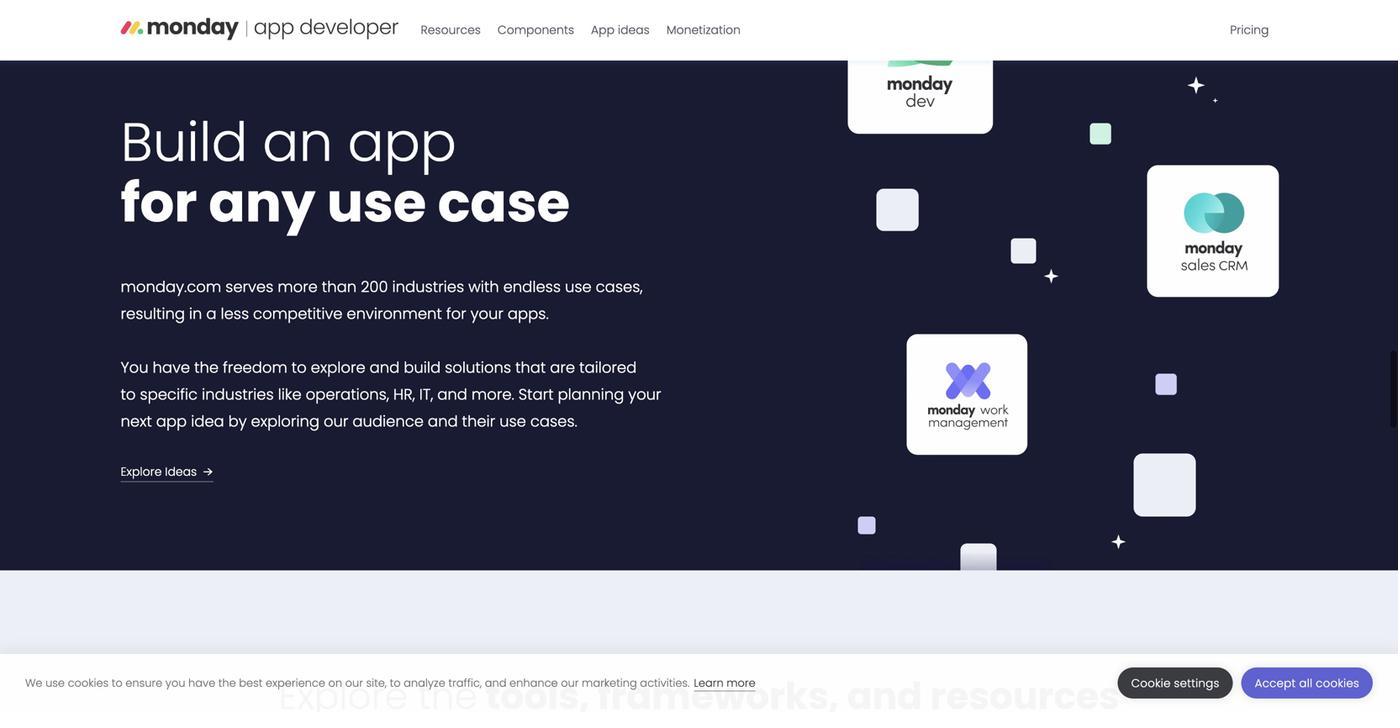 Task type: describe. For each thing, give the bounding box(es) containing it.
to left ensure
[[112, 676, 123, 691]]

ensure
[[126, 676, 163, 691]]

experience
[[266, 676, 325, 691]]

and up hr,
[[370, 357, 400, 378]]

all
[[1300, 676, 1313, 691]]

use inside the you have the freedom to explore and build solutions that are tailored to specific industries like operations, hr, it, and more. start planning your next app idea by exploring our audience and their use cases.
[[500, 411, 526, 432]]

in
[[189, 303, 202, 324]]

dialog containing cookie settings
[[0, 654, 1399, 712]]

ideas
[[618, 22, 650, 38]]

less
[[221, 303, 249, 324]]

are
[[550, 357, 575, 378]]

have inside the you have the freedom to explore and build solutions that are tailored to specific industries like operations, hr, it, and more. start planning your next app idea by exploring our audience and their use cases.
[[153, 357, 190, 378]]

cases,
[[596, 276, 643, 298]]

environment
[[347, 303, 442, 324]]

solutions
[[445, 357, 511, 378]]

app inside the you have the freedom to explore and build solutions that are tailored to specific industries like operations, hr, it, and more. start planning your next app idea by exploring our audience and their use cases.
[[156, 411, 187, 432]]

for any use case
[[121, 165, 570, 240]]

more inside "monday.com serves more than 200 industries with endless use cases, resulting in a less competitive environment for your apps."
[[278, 276, 318, 298]]

enhance
[[510, 676, 558, 691]]

app ideas link
[[583, 17, 658, 44]]

it,
[[419, 384, 433, 405]]

industries inside the you have the freedom to explore and build solutions that are tailored to specific industries like operations, hr, it, and more. start planning your next app idea by exploring our audience and their use cases.
[[202, 384, 274, 405]]

freedom
[[223, 357, 288, 378]]

explore
[[121, 464, 162, 480]]

monetization
[[667, 22, 741, 38]]

any
[[209, 165, 316, 240]]

monday.com for apps developers image
[[121, 11, 399, 46]]

apps.
[[508, 303, 549, 324]]

main element
[[413, 0, 1278, 61]]

1 vertical spatial the
[[218, 676, 236, 691]]

build an app
[[121, 105, 457, 180]]

monday.com serves more than 200 industries with endless use cases, resulting in a less competitive environment for your apps.
[[121, 276, 643, 324]]

resulting
[[121, 303, 185, 324]]

industries inside "monday.com serves more than 200 industries with endless use cases, resulting in a less competitive environment for your apps."
[[392, 276, 464, 298]]

cookies for all
[[1316, 676, 1360, 691]]

that
[[516, 357, 546, 378]]

and inside dialog
[[485, 676, 507, 691]]

cookie settings
[[1132, 676, 1220, 691]]

have inside dialog
[[188, 676, 215, 691]]

and down it,
[[428, 411, 458, 432]]

hr,
[[394, 384, 415, 405]]

on
[[328, 676, 342, 691]]

app ideas
[[591, 22, 650, 38]]

1 horizontal spatial more
[[727, 676, 756, 691]]

start
[[519, 384, 554, 405]]

200
[[361, 276, 388, 298]]

you
[[166, 676, 185, 691]]

analyze
[[404, 676, 446, 691]]

idea
[[191, 411, 224, 432]]

by
[[228, 411, 247, 432]]

operations,
[[306, 384, 389, 405]]

accept
[[1255, 676, 1296, 691]]

the inside the you have the freedom to explore and build solutions that are tailored to specific industries like operations, hr, it, and more. start planning your next app idea by exploring our audience and their use cases.
[[194, 357, 219, 378]]

resources link
[[413, 17, 489, 44]]

serves
[[226, 276, 274, 298]]

components
[[498, 22, 574, 38]]

build
[[404, 357, 441, 378]]

our right "on"
[[345, 676, 363, 691]]

we use cookies to ensure you have the best experience on our site, to analyze traffic, and enhance our marketing activities. learn more
[[25, 676, 756, 691]]



Task type: locate. For each thing, give the bounding box(es) containing it.
industries up environment
[[392, 276, 464, 298]]

explore
[[311, 357, 366, 378]]

competitive
[[253, 303, 343, 324]]

1 vertical spatial have
[[188, 676, 215, 691]]

have
[[153, 357, 190, 378], [188, 676, 215, 691]]

you
[[121, 357, 149, 378]]

0 vertical spatial have
[[153, 357, 190, 378]]

0 horizontal spatial industries
[[202, 384, 274, 405]]

to right site,
[[390, 676, 401, 691]]

1 vertical spatial for
[[446, 303, 467, 324]]

2 cookies from the left
[[1316, 676, 1360, 691]]

more up competitive
[[278, 276, 318, 298]]

your inside the you have the freedom to explore and build solutions that are tailored to specific industries like operations, hr, it, and more. start planning your next app idea by exploring our audience and their use cases.
[[628, 384, 662, 405]]

1 cookies from the left
[[68, 676, 109, 691]]

exploring
[[251, 411, 320, 432]]

cookies
[[68, 676, 109, 691], [1316, 676, 1360, 691]]

resources
[[421, 22, 481, 38]]

settings
[[1174, 676, 1220, 691]]

pricing link
[[1222, 17, 1278, 44]]

industries
[[392, 276, 464, 298], [202, 384, 274, 405]]

cookie settings button
[[1118, 668, 1233, 699]]

and right it,
[[438, 384, 468, 405]]

the
[[194, 357, 219, 378], [218, 676, 236, 691]]

0 vertical spatial more
[[278, 276, 318, 298]]

0 horizontal spatial app
[[156, 411, 187, 432]]

to
[[292, 357, 307, 378], [121, 384, 136, 405], [112, 676, 123, 691], [390, 676, 401, 691]]

have right you
[[188, 676, 215, 691]]

than
[[322, 276, 357, 298]]

more right the learn
[[727, 676, 756, 691]]

the up specific
[[194, 357, 219, 378]]

cookies right 'all'
[[1316, 676, 1360, 691]]

explore ideas
[[121, 464, 197, 480]]

like
[[278, 384, 302, 405]]

cookies right the we
[[68, 676, 109, 691]]

app
[[591, 22, 615, 38]]

endless
[[503, 276, 561, 298]]

0 vertical spatial industries
[[392, 276, 464, 298]]

1 vertical spatial your
[[628, 384, 662, 405]]

pricing
[[1231, 22, 1270, 38]]

1 horizontal spatial industries
[[392, 276, 464, 298]]

activities.
[[640, 676, 690, 691]]

our
[[324, 411, 349, 432], [345, 676, 363, 691], [561, 676, 579, 691]]

next
[[121, 411, 152, 432]]

0 vertical spatial your
[[471, 303, 504, 324]]

1 vertical spatial industries
[[202, 384, 274, 405]]

1 horizontal spatial app
[[348, 105, 457, 180]]

1 horizontal spatial for
[[446, 303, 467, 324]]

and right traffic,
[[485, 676, 507, 691]]

1 vertical spatial more
[[727, 676, 756, 691]]

an
[[263, 105, 333, 180]]

your inside "monday.com serves more than 200 industries with endless use cases, resulting in a less competitive environment for your apps."
[[471, 303, 504, 324]]

site,
[[366, 676, 387, 691]]

tailored
[[580, 357, 637, 378]]

audience
[[353, 411, 424, 432]]

cookies for use
[[68, 676, 109, 691]]

0 horizontal spatial your
[[471, 303, 504, 324]]

monday.com
[[121, 276, 221, 298]]

marketing
[[582, 676, 637, 691]]

case
[[438, 165, 570, 240]]

specific
[[140, 384, 198, 405]]

use inside "monday.com serves more than 200 industries with endless use cases, resulting in a less competitive environment for your apps."
[[565, 276, 592, 298]]

your down tailored
[[628, 384, 662, 405]]

traffic,
[[449, 676, 482, 691]]

0 horizontal spatial for
[[121, 165, 197, 240]]

your
[[471, 303, 504, 324], [628, 384, 662, 405]]

cookies inside button
[[1316, 676, 1360, 691]]

you have the freedom to explore and build solutions that are tailored to specific industries like operations, hr, it, and more. start planning your next app idea by exploring our audience and their use cases.
[[121, 357, 662, 432]]

1 horizontal spatial cookies
[[1316, 676, 1360, 691]]

0 horizontal spatial cookies
[[68, 676, 109, 691]]

cases.
[[531, 411, 578, 432]]

0 vertical spatial app
[[348, 105, 457, 180]]

accept all cookies
[[1255, 676, 1360, 691]]

dialog
[[0, 654, 1399, 712]]

your down 'with'
[[471, 303, 504, 324]]

monetization link
[[658, 17, 749, 44]]

build
[[121, 105, 248, 180]]

best
[[239, 676, 263, 691]]

industries up by
[[202, 384, 274, 405]]

explore ideas link
[[121, 462, 217, 482]]

cookie
[[1132, 676, 1171, 691]]

accept all cookies button
[[1242, 668, 1373, 699]]

to up like
[[292, 357, 307, 378]]

the left best
[[218, 676, 236, 691]]

0 horizontal spatial more
[[278, 276, 318, 298]]

more.
[[472, 384, 515, 405]]

1 horizontal spatial your
[[628, 384, 662, 405]]

use
[[327, 165, 427, 240], [565, 276, 592, 298], [500, 411, 526, 432], [45, 676, 65, 691]]

and
[[370, 357, 400, 378], [438, 384, 468, 405], [428, 411, 458, 432], [485, 676, 507, 691]]

planning
[[558, 384, 624, 405]]

we
[[25, 676, 42, 691]]

our right enhance
[[561, 676, 579, 691]]

with
[[469, 276, 499, 298]]

have up specific
[[153, 357, 190, 378]]

learn
[[694, 676, 724, 691]]

1 vertical spatial app
[[156, 411, 187, 432]]

our inside the you have the freedom to explore and build solutions that are tailored to specific industries like operations, hr, it, and more. start planning your next app idea by exploring our audience and their use cases.
[[324, 411, 349, 432]]

a
[[206, 303, 217, 324]]

for
[[121, 165, 197, 240], [446, 303, 467, 324]]

components link
[[489, 17, 583, 44]]

ideas
[[165, 464, 197, 480]]

0 vertical spatial for
[[121, 165, 197, 240]]

our down operations, at the bottom left of page
[[324, 411, 349, 432]]

app
[[348, 105, 457, 180], [156, 411, 187, 432]]

for inside "monday.com serves more than 200 industries with endless use cases, resulting in a less competitive environment for your apps."
[[446, 303, 467, 324]]

more
[[278, 276, 318, 298], [727, 676, 756, 691]]

0 vertical spatial the
[[194, 357, 219, 378]]

their
[[462, 411, 496, 432]]

to down you
[[121, 384, 136, 405]]

learn more link
[[694, 676, 756, 692]]



Task type: vqa. For each thing, say whether or not it's contained in the screenshot.
the
yes



